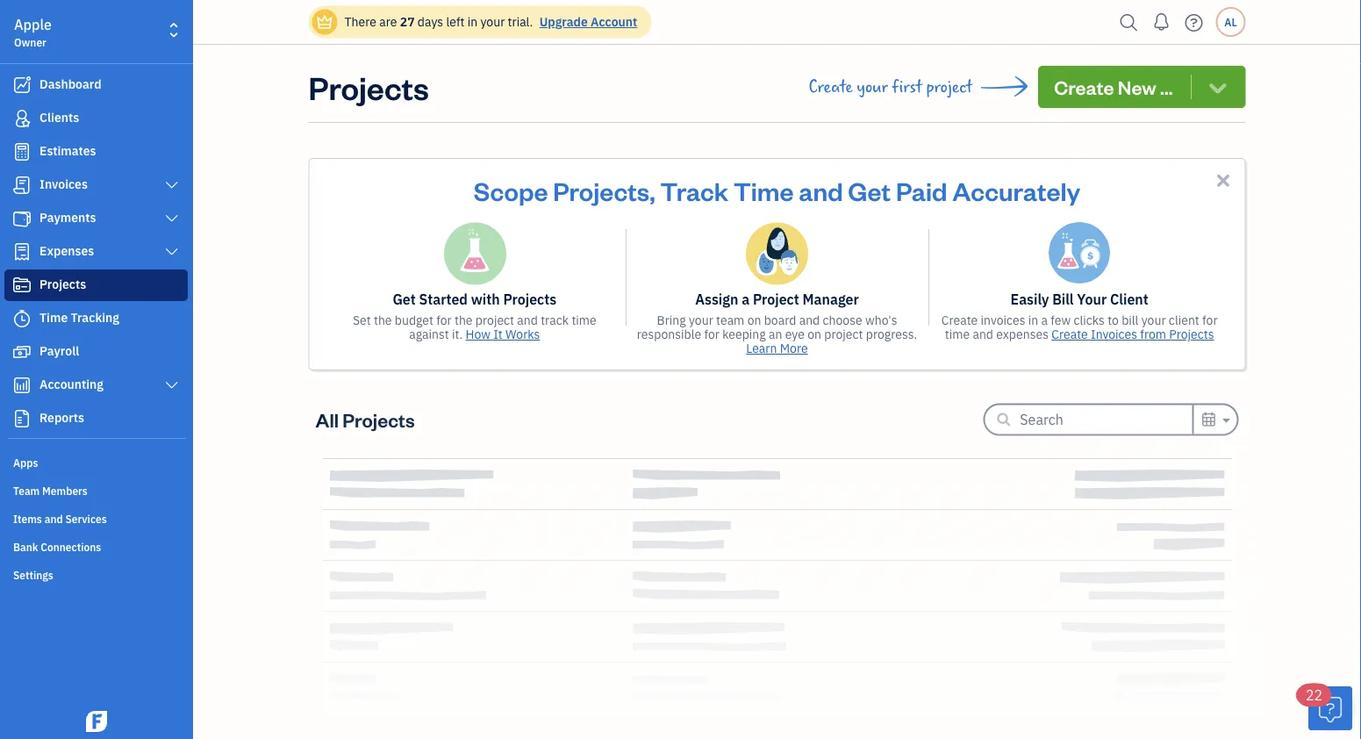 Task type: vqa. For each thing, say whether or not it's contained in the screenshot.
Company
no



Task type: locate. For each thing, give the bounding box(es) containing it.
0 horizontal spatial project
[[476, 312, 514, 328]]

2 horizontal spatial for
[[1203, 312, 1218, 328]]

and right the board
[[799, 312, 820, 328]]

0 horizontal spatial invoices
[[40, 176, 88, 192]]

your
[[481, 14, 505, 30], [857, 77, 888, 97], [689, 312, 714, 328], [1142, 312, 1166, 328]]

time inside set the budget for the project and track time against it.
[[572, 312, 597, 328]]

in down easily
[[1029, 312, 1039, 328]]

0 horizontal spatial in
[[468, 14, 478, 30]]

started
[[419, 290, 468, 309]]

payments
[[40, 209, 96, 226]]

and right "items"
[[44, 512, 63, 526]]

1 horizontal spatial a
[[1042, 312, 1048, 328]]

2 horizontal spatial project
[[927, 77, 973, 97]]

create left first
[[809, 77, 853, 97]]

time right the track
[[572, 312, 597, 328]]

27
[[400, 14, 415, 30]]

your right bill
[[1142, 312, 1166, 328]]

main element
[[0, 0, 237, 739]]

team members link
[[4, 477, 188, 503]]

there are 27 days left in your trial. upgrade account
[[345, 14, 638, 30]]

the right set
[[374, 312, 392, 328]]

first
[[892, 77, 923, 97]]

project down 'with'
[[476, 312, 514, 328]]

al button
[[1216, 7, 1246, 37]]

get left paid
[[848, 174, 891, 207]]

create new … button
[[1039, 66, 1246, 108]]

create down the bill
[[1052, 326, 1088, 342]]

invoices
[[40, 176, 88, 192], [1091, 326, 1138, 342]]

who's
[[866, 312, 898, 328]]

1 chevron large down image from the top
[[164, 178, 180, 192]]

the down get started with projects at the left of page
[[455, 312, 473, 328]]

resource center badge image
[[1309, 687, 1353, 730]]

project right first
[[927, 77, 973, 97]]

create
[[1055, 74, 1115, 99], [809, 77, 853, 97], [942, 312, 978, 328], [1052, 326, 1088, 342]]

a
[[742, 290, 750, 309], [1042, 312, 1048, 328]]

create inside dropdown button
[[1055, 74, 1115, 99]]

a up team
[[742, 290, 750, 309]]

0 vertical spatial time
[[734, 174, 794, 207]]

your down the assign
[[689, 312, 714, 328]]

payroll link
[[4, 336, 188, 368]]

apple owner
[[14, 15, 52, 49]]

0 vertical spatial chevron large down image
[[164, 178, 180, 192]]

1 vertical spatial a
[[1042, 312, 1048, 328]]

chevron large down image
[[164, 178, 180, 192], [164, 245, 180, 259], [164, 378, 180, 392]]

and left expenses
[[973, 326, 994, 342]]

notifications image
[[1148, 4, 1176, 40]]

1 horizontal spatial the
[[455, 312, 473, 328]]

board
[[764, 312, 797, 328]]

set the budget for the project and track time against it.
[[353, 312, 597, 342]]

upgrade
[[540, 14, 588, 30]]

2 the from the left
[[455, 312, 473, 328]]

to
[[1108, 312, 1119, 328]]

scope
[[474, 174, 548, 207]]

chevron large down image inside accounting link
[[164, 378, 180, 392]]

get
[[848, 174, 891, 207], [393, 290, 416, 309]]

client image
[[11, 110, 32, 127]]

a left "few"
[[1042, 312, 1048, 328]]

it
[[494, 326, 503, 342]]

get started with projects image
[[443, 222, 506, 285]]

create for create invoices in a few clicks to bill your client for time and expenses
[[942, 312, 978, 328]]

1 horizontal spatial project
[[825, 326, 863, 342]]

caretdown image
[[1221, 410, 1230, 431]]

in inside create invoices in a few clicks to bill your client for time and expenses
[[1029, 312, 1039, 328]]

create left invoices
[[942, 312, 978, 328]]

progress.
[[866, 326, 918, 342]]

apple
[[14, 15, 52, 34]]

apps link
[[4, 449, 188, 475]]

projects right the from
[[1170, 326, 1215, 342]]

chevron large down image for expenses
[[164, 245, 180, 259]]

2 vertical spatial chevron large down image
[[164, 378, 180, 392]]

bank connections link
[[4, 533, 188, 559]]

for
[[437, 312, 452, 328], [1203, 312, 1218, 328], [704, 326, 720, 342]]

1 horizontal spatial time
[[945, 326, 970, 342]]

time up assign a project manager image
[[734, 174, 794, 207]]

your
[[1078, 290, 1107, 309]]

chevron large down image down chevron large down image
[[164, 245, 180, 259]]

bring
[[657, 312, 686, 328]]

for left keeping
[[704, 326, 720, 342]]

settings
[[13, 568, 53, 582]]

and inside set the budget for the project and track time against it.
[[517, 312, 538, 328]]

projects
[[309, 66, 429, 108], [40, 276, 86, 292], [503, 290, 557, 309], [1170, 326, 1215, 342], [343, 407, 415, 432]]

clients link
[[4, 103, 188, 134]]

and inside assign a project manager bring your team on board and choose who's responsible for keeping an eye on project progress. learn more
[[799, 312, 820, 328]]

create inside create invoices in a few clicks to bill your client for time and expenses
[[942, 312, 978, 328]]

assign a project manager bring your team on board and choose who's responsible for keeping an eye on project progress. learn more
[[637, 290, 918, 356]]

and inside main element
[[44, 512, 63, 526]]

the
[[374, 312, 392, 328], [455, 312, 473, 328]]

responsible
[[637, 326, 702, 342]]

your left trial. on the top of page
[[481, 14, 505, 30]]

choose
[[823, 312, 863, 328]]

in right left
[[468, 14, 478, 30]]

time
[[572, 312, 597, 328], [945, 326, 970, 342]]

projects down expenses
[[40, 276, 86, 292]]

your left first
[[857, 77, 888, 97]]

1 vertical spatial chevron large down image
[[164, 245, 180, 259]]

on right eye
[[808, 326, 822, 342]]

tracking
[[71, 309, 119, 326]]

0 horizontal spatial time
[[40, 309, 68, 326]]

accurately
[[953, 174, 1081, 207]]

expenses
[[997, 326, 1049, 342]]

1 horizontal spatial invoices
[[1091, 326, 1138, 342]]

1 horizontal spatial for
[[704, 326, 720, 342]]

upgrade account link
[[536, 14, 638, 30]]

0 vertical spatial a
[[742, 290, 750, 309]]

bill
[[1122, 312, 1139, 328]]

create left new
[[1055, 74, 1115, 99]]

project inside assign a project manager bring your team on board and choose who's responsible for keeping an eye on project progress. learn more
[[825, 326, 863, 342]]

easily bill your client
[[1011, 290, 1149, 309]]

estimates
[[40, 143, 96, 159]]

team
[[716, 312, 745, 328]]

time tracking
[[40, 309, 119, 326]]

0 horizontal spatial a
[[742, 290, 750, 309]]

1 vertical spatial time
[[40, 309, 68, 326]]

reports link
[[4, 403, 188, 435]]

chevron large down image up chevron large down image
[[164, 178, 180, 192]]

left
[[446, 14, 465, 30]]

a inside create invoices in a few clicks to bill your client for time and expenses
[[1042, 312, 1048, 328]]

set
[[353, 312, 371, 328]]

reports
[[40, 410, 84, 426]]

create new …
[[1055, 74, 1173, 99]]

0 horizontal spatial for
[[437, 312, 452, 328]]

and left the track
[[517, 312, 538, 328]]

0 horizontal spatial the
[[374, 312, 392, 328]]

3 chevron large down image from the top
[[164, 378, 180, 392]]

chevron large down image inside invoices link
[[164, 178, 180, 192]]

0 vertical spatial invoices
[[40, 176, 88, 192]]

project
[[927, 77, 973, 97], [476, 312, 514, 328], [825, 326, 863, 342]]

0 vertical spatial in
[[468, 14, 478, 30]]

for right client
[[1203, 312, 1218, 328]]

with
[[471, 290, 500, 309]]

project down manager
[[825, 326, 863, 342]]

time
[[734, 174, 794, 207], [40, 309, 68, 326]]

learn
[[746, 340, 777, 356]]

1 the from the left
[[374, 312, 392, 328]]

get up the budget
[[393, 290, 416, 309]]

track
[[541, 312, 569, 328]]

0 horizontal spatial get
[[393, 290, 416, 309]]

1 horizontal spatial in
[[1029, 312, 1039, 328]]

2 chevron large down image from the top
[[164, 245, 180, 259]]

0 horizontal spatial time
[[572, 312, 597, 328]]

projects up the track
[[503, 290, 557, 309]]

create for create new …
[[1055, 74, 1115, 99]]

on right team
[[748, 312, 762, 328]]

1 vertical spatial in
[[1029, 312, 1039, 328]]

time right timer icon
[[40, 309, 68, 326]]

chevron large down image down payroll link
[[164, 378, 180, 392]]

chevrondown image
[[1206, 75, 1230, 99]]

project image
[[11, 277, 32, 294]]

for inside assign a project manager bring your team on board and choose who's responsible for keeping an eye on project progress. learn more
[[704, 326, 720, 342]]

in
[[468, 14, 478, 30], [1029, 312, 1039, 328]]

0 vertical spatial get
[[848, 174, 891, 207]]

1 horizontal spatial get
[[848, 174, 891, 207]]

…
[[1161, 74, 1173, 99]]

for inside create invoices in a few clicks to bill your client for time and expenses
[[1203, 312, 1218, 328]]

1 horizontal spatial time
[[734, 174, 794, 207]]

client
[[1111, 290, 1149, 309]]

items and services link
[[4, 505, 188, 531]]

for left 'it.'
[[437, 312, 452, 328]]

and
[[799, 174, 843, 207], [517, 312, 538, 328], [799, 312, 820, 328], [973, 326, 994, 342], [44, 512, 63, 526]]

time left invoices
[[945, 326, 970, 342]]

bill
[[1053, 290, 1074, 309]]

client
[[1169, 312, 1200, 328]]

invoices link
[[4, 169, 188, 201]]

create for create your first project
[[809, 77, 853, 97]]

a inside assign a project manager bring your team on board and choose who's responsible for keeping an eye on project progress. learn more
[[742, 290, 750, 309]]



Task type: describe. For each thing, give the bounding box(es) containing it.
it.
[[452, 326, 463, 342]]

chevron large down image
[[164, 212, 180, 226]]

chevron large down image for accounting
[[164, 378, 180, 392]]

project inside set the budget for the project and track time against it.
[[476, 312, 514, 328]]

invoices
[[981, 312, 1026, 328]]

expenses
[[40, 243, 94, 259]]

projects link
[[4, 270, 188, 301]]

time inside main element
[[40, 309, 68, 326]]

1 vertical spatial get
[[393, 290, 416, 309]]

clients
[[40, 109, 79, 126]]

all
[[316, 407, 339, 432]]

bank connections
[[13, 540, 101, 554]]

and up assign a project manager image
[[799, 174, 843, 207]]

Search text field
[[1020, 406, 1192, 434]]

1 horizontal spatial on
[[808, 326, 822, 342]]

expense image
[[11, 243, 32, 261]]

crown image
[[316, 13, 334, 31]]

close image
[[1214, 170, 1234, 191]]

time tracking link
[[4, 303, 188, 334]]

timer image
[[11, 310, 32, 327]]

team members
[[13, 484, 88, 498]]

assign
[[696, 290, 739, 309]]

paid
[[896, 174, 948, 207]]

projects inside projects link
[[40, 276, 86, 292]]

apps
[[13, 456, 38, 470]]

create your first project
[[809, 77, 973, 97]]

clicks
[[1074, 312, 1105, 328]]

expenses link
[[4, 236, 188, 268]]

22 button
[[1298, 684, 1353, 730]]

how
[[466, 326, 491, 342]]

projects down there
[[309, 66, 429, 108]]

accounting
[[40, 376, 104, 392]]

account
[[591, 14, 638, 30]]

projects,
[[553, 174, 656, 207]]

trial.
[[508, 14, 533, 30]]

create invoices in a few clicks to bill your client for time and expenses
[[942, 312, 1218, 342]]

items and services
[[13, 512, 107, 526]]

connections
[[41, 540, 101, 554]]

report image
[[11, 410, 32, 428]]

dashboard link
[[4, 69, 188, 101]]

keeping
[[723, 326, 766, 342]]

projects right all
[[343, 407, 415, 432]]

search image
[[1115, 9, 1143, 36]]

dashboard image
[[11, 76, 32, 94]]

new
[[1118, 74, 1157, 99]]

1 vertical spatial invoices
[[1091, 326, 1138, 342]]

go to help image
[[1180, 9, 1208, 36]]

days
[[418, 14, 443, 30]]

settings link
[[4, 561, 188, 587]]

scope projects, track time and get paid accurately
[[474, 174, 1081, 207]]

items
[[13, 512, 42, 526]]

services
[[65, 512, 107, 526]]

calendar image
[[1201, 409, 1217, 430]]

chart image
[[11, 377, 32, 394]]

money image
[[11, 343, 32, 361]]

chevron large down image for invoices
[[164, 178, 180, 192]]

payment image
[[11, 210, 32, 227]]

budget
[[395, 312, 434, 328]]

are
[[379, 14, 397, 30]]

invoice image
[[11, 176, 32, 194]]

payments link
[[4, 203, 188, 234]]

create for create invoices from projects
[[1052, 326, 1088, 342]]

owner
[[14, 35, 46, 49]]

invoices inside main element
[[40, 176, 88, 192]]

0 horizontal spatial on
[[748, 312, 762, 328]]

time inside create invoices in a few clicks to bill your client for time and expenses
[[945, 326, 970, 342]]

from
[[1141, 326, 1167, 342]]

accounting link
[[4, 370, 188, 401]]

works
[[506, 326, 540, 342]]

22
[[1306, 686, 1323, 705]]

project
[[753, 290, 800, 309]]

all projects
[[316, 407, 415, 432]]

an
[[769, 326, 783, 342]]

and inside create invoices in a few clicks to bill your client for time and expenses
[[973, 326, 994, 342]]

more
[[780, 340, 808, 356]]

freshbooks image
[[83, 711, 111, 732]]

estimate image
[[11, 143, 32, 161]]

team
[[13, 484, 40, 498]]

your inside assign a project manager bring your team on board and choose who's responsible for keeping an eye on project progress. learn more
[[689, 312, 714, 328]]

members
[[42, 484, 88, 498]]

there
[[345, 14, 377, 30]]

easily bill your client image
[[1049, 222, 1111, 284]]

easily
[[1011, 290, 1050, 309]]

eye
[[785, 326, 805, 342]]

al
[[1225, 15, 1238, 29]]

manager
[[803, 290, 859, 309]]

track
[[661, 174, 729, 207]]

dashboard
[[40, 76, 102, 92]]

assign a project manager image
[[746, 222, 809, 285]]

your inside create invoices in a few clicks to bill your client for time and expenses
[[1142, 312, 1166, 328]]

how it works
[[466, 326, 540, 342]]

bank
[[13, 540, 38, 554]]

for inside set the budget for the project and track time against it.
[[437, 312, 452, 328]]

few
[[1051, 312, 1071, 328]]

against
[[409, 326, 449, 342]]

payroll
[[40, 343, 79, 359]]



